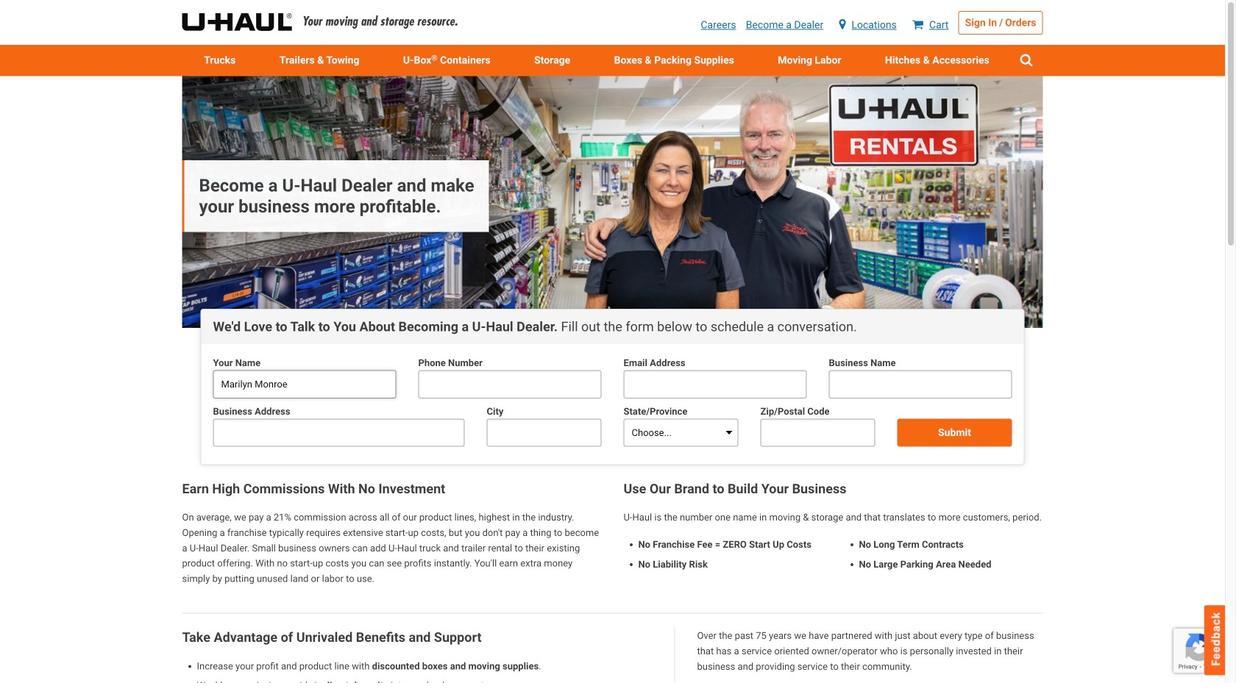 Task type: vqa. For each thing, say whether or not it's contained in the screenshot.
3rd menu item from right
yes



Task type: describe. For each thing, give the bounding box(es) containing it.
a couple inside of a u-haul store image
[[182, 76, 1043, 328]]

1 menu item from the left
[[182, 45, 258, 76]]

6 menu item from the left
[[864, 45, 1012, 76]]

2 menu item from the left
[[258, 45, 381, 76]]

3 menu item from the left
[[513, 45, 592, 76]]



Task type: locate. For each thing, give the bounding box(es) containing it.
None telephone field
[[418, 371, 602, 399]]

menu item
[[182, 45, 258, 76], [258, 45, 381, 76], [513, 45, 592, 76], [592, 45, 756, 76], [756, 45, 864, 76], [864, 45, 1012, 76]]

5 menu item from the left
[[756, 45, 864, 76]]

4 menu item from the left
[[592, 45, 756, 76]]

None text field
[[829, 371, 1013, 399]]

None text field
[[213, 371, 396, 399], [213, 419, 465, 447], [487, 419, 602, 447], [761, 419, 876, 447], [213, 371, 396, 399], [213, 419, 465, 447], [487, 419, 602, 447], [761, 419, 876, 447]]

banner
[[0, 0, 1226, 76], [182, 76, 1043, 328]]

None email field
[[624, 371, 807, 399]]

menu
[[182, 45, 1043, 76]]



